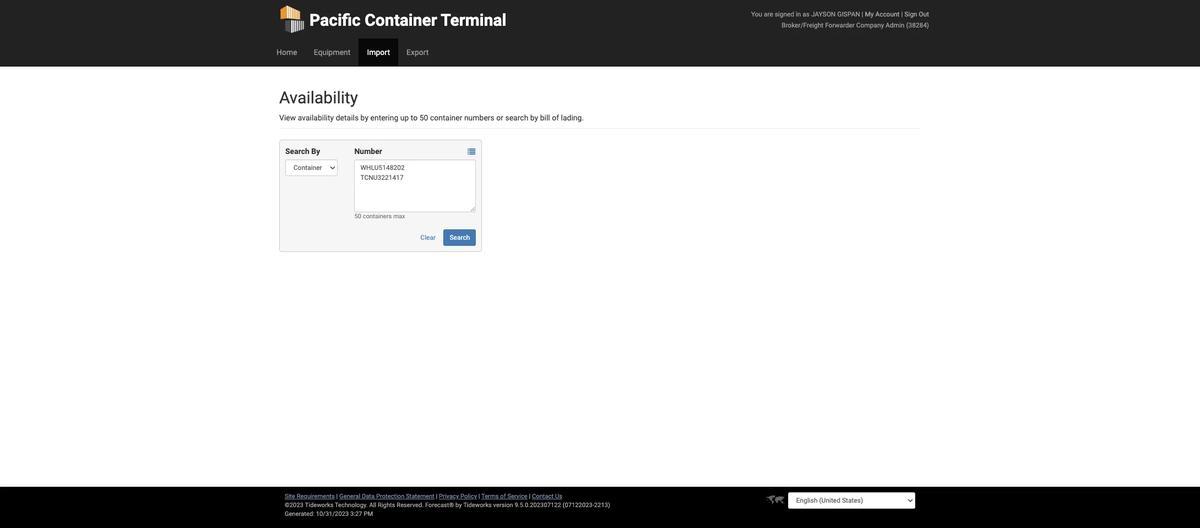 Task type: describe. For each thing, give the bounding box(es) containing it.
terms
[[482, 494, 499, 501]]

(38284)
[[906, 21, 929, 29]]

home button
[[268, 39, 306, 66]]

export button
[[398, 39, 437, 66]]

admin
[[886, 21, 905, 29]]

search button
[[444, 230, 476, 246]]

0 horizontal spatial by
[[361, 113, 369, 122]]

terminal
[[441, 10, 507, 30]]

as
[[803, 10, 810, 18]]

us
[[555, 494, 562, 501]]

1 vertical spatial 50
[[354, 213, 361, 220]]

2213)
[[594, 502, 610, 510]]

you
[[751, 10, 763, 18]]

data
[[362, 494, 375, 501]]

account
[[876, 10, 900, 18]]

3:27
[[350, 511, 362, 518]]

bill
[[540, 113, 550, 122]]

sign out link
[[905, 10, 929, 18]]

Number text field
[[354, 160, 476, 213]]

numbers
[[464, 113, 495, 122]]

site
[[285, 494, 295, 501]]

equipment
[[314, 48, 351, 57]]

import button
[[359, 39, 398, 66]]

contact us link
[[532, 494, 562, 501]]

container
[[365, 10, 437, 30]]

details
[[336, 113, 359, 122]]

(07122023-
[[563, 502, 594, 510]]

search for search by
[[285, 147, 310, 156]]

containers
[[363, 213, 392, 220]]

protection
[[376, 494, 405, 501]]

export
[[407, 48, 429, 57]]

of inside site requirements | general data protection statement | privacy policy | terms of service | contact us ©2023 tideworks technology. all rights reserved. forecast® by tideworks version 9.5.0.202307122 (07122023-2213) generated: 10/31/2023 3:27 pm
[[500, 494, 506, 501]]

search
[[505, 113, 529, 122]]

gispan
[[838, 10, 860, 18]]

forwarder
[[825, 21, 855, 29]]

10/31/2023
[[316, 511, 349, 518]]

number
[[354, 147, 382, 156]]

company
[[857, 21, 884, 29]]

requirements
[[297, 494, 335, 501]]

sign
[[905, 10, 918, 18]]

forecast®
[[425, 502, 454, 510]]

entering
[[370, 113, 399, 122]]

max
[[393, 213, 405, 220]]

jayson
[[811, 10, 836, 18]]

terms of service link
[[482, 494, 528, 501]]

you are signed in as jayson gispan | my account | sign out broker/freight forwarder company admin (38284)
[[751, 10, 929, 29]]

clear button
[[414, 230, 442, 246]]

search by
[[285, 147, 320, 156]]

availability
[[298, 113, 334, 122]]

0 vertical spatial of
[[552, 113, 559, 122]]



Task type: locate. For each thing, give the bounding box(es) containing it.
tideworks
[[463, 502, 492, 510]]

broker/freight
[[782, 21, 824, 29]]

in
[[796, 10, 801, 18]]

0 horizontal spatial 50
[[354, 213, 361, 220]]

pacific container terminal
[[310, 10, 507, 30]]

0 horizontal spatial search
[[285, 147, 310, 156]]

technology.
[[335, 502, 368, 510]]

all
[[369, 502, 376, 510]]

of
[[552, 113, 559, 122], [500, 494, 506, 501]]

are
[[764, 10, 773, 18]]

| left general
[[336, 494, 338, 501]]

| left my
[[862, 10, 864, 18]]

0 horizontal spatial of
[[500, 494, 506, 501]]

0 vertical spatial 50
[[420, 113, 428, 122]]

pm
[[364, 511, 373, 518]]

©2023 tideworks
[[285, 502, 334, 510]]

import
[[367, 48, 390, 57]]

by
[[311, 147, 320, 156]]

search inside button
[[450, 234, 470, 242]]

up
[[400, 113, 409, 122]]

general
[[339, 494, 360, 501]]

search
[[285, 147, 310, 156], [450, 234, 470, 242]]

1 horizontal spatial of
[[552, 113, 559, 122]]

50 left containers
[[354, 213, 361, 220]]

privacy policy link
[[439, 494, 477, 501]]

of right bill
[[552, 113, 559, 122]]

my account link
[[865, 10, 900, 18]]

1 horizontal spatial 50
[[420, 113, 428, 122]]

by
[[361, 113, 369, 122], [530, 113, 538, 122], [456, 502, 462, 510]]

1 horizontal spatial by
[[456, 502, 462, 510]]

my
[[865, 10, 874, 18]]

out
[[919, 10, 929, 18]]

50 containers max
[[354, 213, 405, 220]]

|
[[862, 10, 864, 18], [902, 10, 903, 18], [336, 494, 338, 501], [436, 494, 438, 501], [479, 494, 480, 501], [529, 494, 531, 501]]

or
[[497, 113, 504, 122]]

signed
[[775, 10, 794, 18]]

reserved.
[[397, 502, 424, 510]]

site requirements link
[[285, 494, 335, 501]]

| up tideworks
[[479, 494, 480, 501]]

show list image
[[468, 148, 476, 156]]

to
[[411, 113, 418, 122]]

1 vertical spatial search
[[450, 234, 470, 242]]

9.5.0.202307122
[[515, 502, 561, 510]]

statement
[[406, 494, 435, 501]]

1 vertical spatial of
[[500, 494, 506, 501]]

lading.
[[561, 113, 584, 122]]

of up version
[[500, 494, 506, 501]]

container
[[430, 113, 462, 122]]

by down privacy policy link
[[456, 502, 462, 510]]

pacific
[[310, 10, 361, 30]]

search for search
[[450, 234, 470, 242]]

by right "details"
[[361, 113, 369, 122]]

0 vertical spatial search
[[285, 147, 310, 156]]

site requirements | general data protection statement | privacy policy | terms of service | contact us ©2023 tideworks technology. all rights reserved. forecast® by tideworks version 9.5.0.202307122 (07122023-2213) generated: 10/31/2023 3:27 pm
[[285, 494, 610, 518]]

service
[[508, 494, 528, 501]]

generated:
[[285, 511, 315, 518]]

rights
[[378, 502, 395, 510]]

view availability details by entering up to 50 container numbers or search by bill of lading.
[[279, 113, 584, 122]]

search left the by
[[285, 147, 310, 156]]

home
[[277, 48, 297, 57]]

general data protection statement link
[[339, 494, 435, 501]]

by left bill
[[530, 113, 538, 122]]

| up 9.5.0.202307122
[[529, 494, 531, 501]]

| up the forecast®
[[436, 494, 438, 501]]

pacific container terminal link
[[279, 0, 507, 39]]

version
[[493, 502, 513, 510]]

50 right to at the top of page
[[420, 113, 428, 122]]

search right clear button
[[450, 234, 470, 242]]

availability
[[279, 88, 358, 107]]

1 horizontal spatial search
[[450, 234, 470, 242]]

contact
[[532, 494, 554, 501]]

clear
[[421, 234, 436, 242]]

view
[[279, 113, 296, 122]]

privacy
[[439, 494, 459, 501]]

policy
[[461, 494, 477, 501]]

2 horizontal spatial by
[[530, 113, 538, 122]]

| left sign
[[902, 10, 903, 18]]

by inside site requirements | general data protection statement | privacy policy | terms of service | contact us ©2023 tideworks technology. all rights reserved. forecast® by tideworks version 9.5.0.202307122 (07122023-2213) generated: 10/31/2023 3:27 pm
[[456, 502, 462, 510]]

equipment button
[[306, 39, 359, 66]]

50
[[420, 113, 428, 122], [354, 213, 361, 220]]



Task type: vqa. For each thing, say whether or not it's contained in the screenshot.
TEXT FIELD
no



